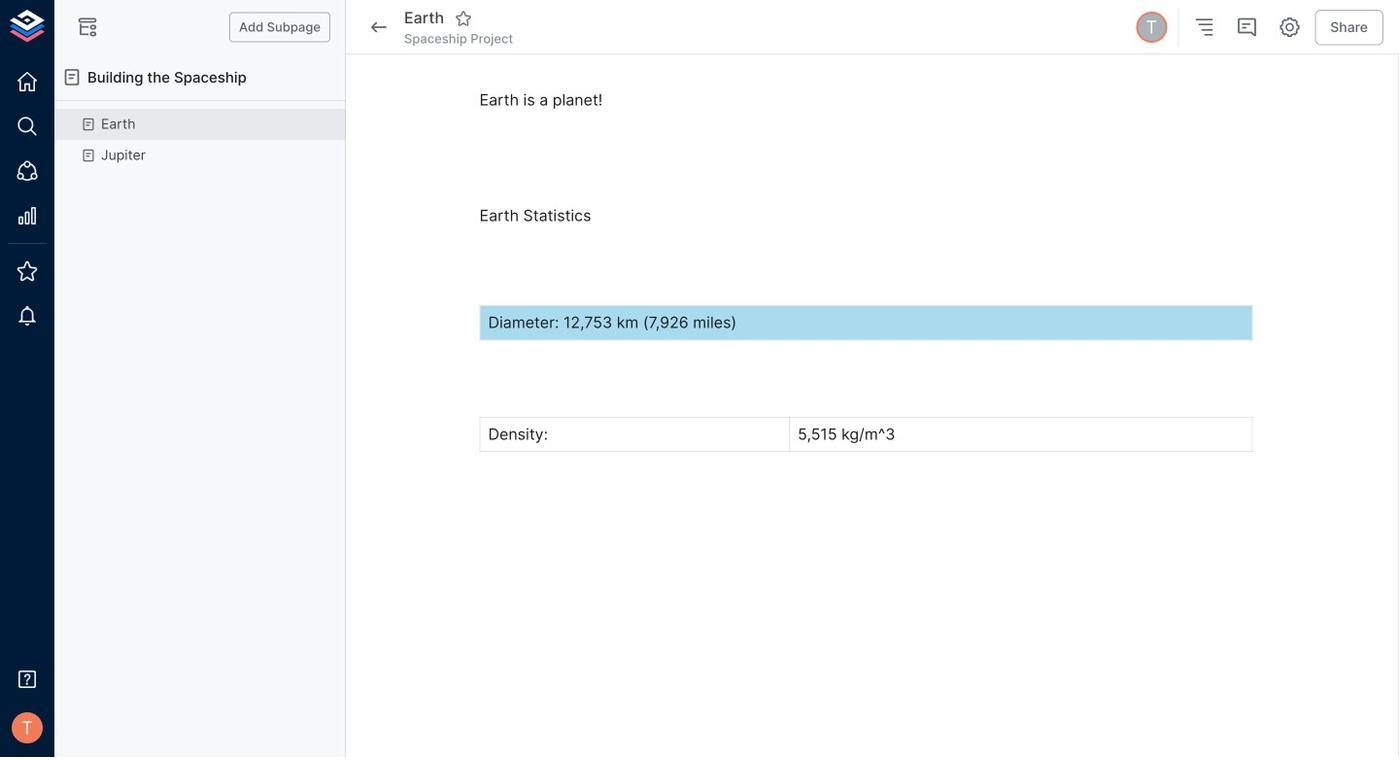 Task type: vqa. For each thing, say whether or not it's contained in the screenshot.
Unpin IMAGE
no



Task type: describe. For each thing, give the bounding box(es) containing it.
table of contents image
[[1193, 16, 1216, 39]]

hide wiki image
[[76, 16, 99, 39]]

settings image
[[1278, 16, 1302, 39]]

comments image
[[1236, 16, 1259, 39]]

favorite image
[[455, 10, 473, 27]]



Task type: locate. For each thing, give the bounding box(es) containing it.
go back image
[[367, 16, 391, 39]]



